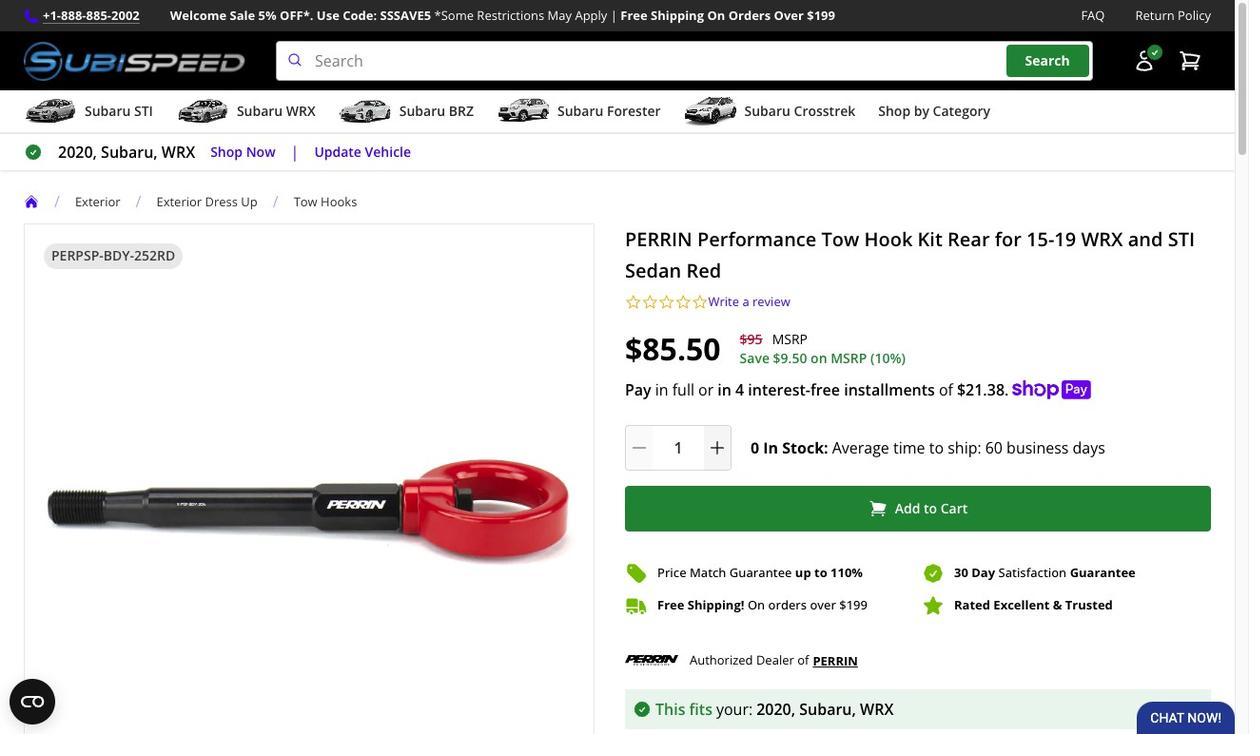 Task type: locate. For each thing, give the bounding box(es) containing it.
30
[[955, 564, 969, 582]]

0 horizontal spatial in
[[655, 379, 669, 400]]

/ right up at the top
[[273, 191, 279, 212]]

vehicle
[[365, 143, 411, 161]]

authorized
[[690, 652, 753, 669]]

perpsp-
[[51, 247, 104, 265]]

1 / from the left
[[54, 191, 60, 212]]

0 horizontal spatial guarantee
[[730, 564, 792, 582]]

1 empty star image from the left
[[675, 294, 692, 311]]

0 vertical spatial on
[[708, 7, 726, 24]]

1 vertical spatial shop
[[211, 143, 243, 161]]

forester
[[607, 102, 661, 120]]

/ down 2020, subaru, wrx
[[136, 191, 141, 212]]

0 horizontal spatial $199
[[807, 7, 836, 24]]

faq
[[1082, 7, 1105, 24]]

of
[[939, 379, 954, 400], [798, 652, 809, 669]]

0 horizontal spatial shop
[[211, 143, 243, 161]]

| right now
[[291, 142, 299, 163]]

perrin inside authorized dealer of perrin
[[813, 653, 858, 670]]

subaru up 2020, subaru, wrx
[[85, 102, 131, 120]]

/ for tow hooks
[[273, 191, 279, 212]]

update
[[314, 143, 362, 161]]

write a review link
[[709, 293, 791, 311]]

shop inside dropdown button
[[879, 102, 911, 120]]

in left 'full'
[[655, 379, 669, 400]]

0 horizontal spatial subaru,
[[101, 142, 158, 163]]

exterior up perpsp-bdy-252rd
[[75, 193, 120, 210]]

1 vertical spatial |
[[291, 142, 299, 163]]

shop for shop by category
[[879, 102, 911, 120]]

1 exterior from the left
[[75, 193, 120, 210]]

msrp
[[773, 330, 808, 348], [831, 349, 867, 367]]

2020,
[[58, 142, 97, 163], [757, 699, 796, 720]]

shop now link
[[211, 142, 276, 163]]

0 vertical spatial perrin
[[625, 227, 693, 252]]

pay in full or in 4 interest-free installments of $21.38 .
[[625, 379, 1009, 400]]

return policy
[[1136, 7, 1212, 24]]

/ right home image
[[54, 191, 60, 212]]

1 vertical spatial on
[[748, 597, 765, 614]]

policy
[[1178, 7, 1212, 24]]

subaru up now
[[237, 102, 283, 120]]

0 horizontal spatial 2020,
[[58, 142, 97, 163]]

1 vertical spatial sti
[[1168, 227, 1196, 252]]

5 subaru from the left
[[745, 102, 791, 120]]

1 vertical spatial of
[[798, 652, 809, 669]]

to inside button
[[924, 500, 938, 518]]

shop
[[879, 102, 911, 120], [211, 143, 243, 161]]

110%
[[831, 564, 863, 582]]

up
[[241, 193, 258, 210]]

0 horizontal spatial exterior
[[75, 193, 120, 210]]

0 horizontal spatial tow
[[294, 193, 318, 210]]

2 horizontal spatial /
[[273, 191, 279, 212]]

1 empty star image from the left
[[625, 294, 642, 311]]

business
[[1007, 437, 1069, 458]]

&
[[1053, 597, 1063, 614]]

sssave5
[[380, 7, 431, 24]]

your:
[[717, 699, 753, 720]]

subaru for subaru brz
[[400, 102, 446, 120]]

+1-888-885-2002 link
[[43, 6, 140, 26]]

1 horizontal spatial perrin
[[813, 653, 858, 670]]

search button
[[1007, 45, 1090, 77]]

or
[[699, 379, 714, 400]]

this fits your: 2020, subaru, wrx
[[656, 699, 894, 720]]

$9.50
[[773, 349, 808, 367]]

0 vertical spatial shop
[[879, 102, 911, 120]]

subaru, down subaru sti
[[101, 142, 158, 163]]

open widget image
[[10, 680, 55, 725]]

1 guarantee from the left
[[730, 564, 792, 582]]

shop now
[[211, 143, 276, 161]]

2 subaru from the left
[[237, 102, 283, 120]]

msrp up $9.50
[[773, 330, 808, 348]]

return policy link
[[1136, 6, 1212, 26]]

kit
[[918, 227, 943, 252]]

2 empty star image from the left
[[642, 294, 659, 311]]

| right apply
[[611, 7, 618, 24]]

subaru inside the subaru crosstrek dropdown button
[[745, 102, 791, 120]]

exterior for exterior dress up
[[157, 193, 202, 210]]

hook
[[865, 227, 913, 252]]

0 horizontal spatial /
[[54, 191, 60, 212]]

subaru for subaru sti
[[85, 102, 131, 120]]

subaru sti
[[85, 102, 153, 120]]

by
[[914, 102, 930, 120]]

exterior link
[[75, 193, 136, 210], [75, 193, 120, 210]]

code:
[[343, 7, 377, 24]]

orders
[[769, 597, 807, 614]]

3 / from the left
[[273, 191, 279, 212]]

1 horizontal spatial in
[[718, 379, 732, 400]]

2020, right the your:
[[757, 699, 796, 720]]

subaru left brz
[[400, 102, 446, 120]]

increment image
[[708, 438, 727, 457]]

1 in from the left
[[655, 379, 669, 400]]

days
[[1073, 437, 1106, 458]]

may
[[548, 7, 572, 24]]

on
[[708, 7, 726, 24], [748, 597, 765, 614]]

sti inside perrin performance tow hook kit rear for 15-19 wrx and sti sedan red
[[1168, 227, 1196, 252]]

/ for exterior
[[54, 191, 60, 212]]

2020, subaru, wrx
[[58, 142, 195, 163]]

wrx
[[286, 102, 316, 120], [162, 142, 195, 163], [1082, 227, 1124, 252], [860, 699, 894, 720]]

a subaru crosstrek thumbnail image image
[[684, 97, 737, 126]]

free right apply
[[621, 7, 648, 24]]

0 vertical spatial |
[[611, 7, 618, 24]]

excellent
[[994, 597, 1050, 614]]

hooks
[[321, 193, 357, 210]]

exterior
[[75, 193, 120, 210], [157, 193, 202, 210]]

2020, down subaru sti dropdown button
[[58, 142, 97, 163]]

1 subaru from the left
[[85, 102, 131, 120]]

4 subaru from the left
[[558, 102, 604, 120]]

1 vertical spatial subaru,
[[800, 699, 857, 720]]

fits
[[690, 699, 713, 720]]

0 vertical spatial 2020,
[[58, 142, 97, 163]]

in left 4
[[718, 379, 732, 400]]

restrictions
[[477, 7, 545, 24]]

1 horizontal spatial exterior
[[157, 193, 202, 210]]

$85.50
[[625, 328, 721, 369]]

search input field
[[276, 41, 1094, 81]]

in
[[655, 379, 669, 400], [718, 379, 732, 400]]

tow left hook
[[822, 227, 860, 252]]

0 vertical spatial of
[[939, 379, 954, 400]]

3 empty star image from the left
[[659, 294, 675, 311]]

subaru inside subaru forester dropdown button
[[558, 102, 604, 120]]

use
[[317, 7, 340, 24]]

brz
[[449, 102, 474, 120]]

3 subaru from the left
[[400, 102, 446, 120]]

0 horizontal spatial sti
[[134, 102, 153, 120]]

0
[[751, 437, 760, 458]]

1 horizontal spatial /
[[136, 191, 141, 212]]

empty star image
[[675, 294, 692, 311], [692, 294, 709, 311]]

1 vertical spatial $199
[[840, 597, 868, 614]]

252rd
[[134, 247, 175, 265]]

free down price
[[658, 597, 685, 614]]

(10%)
[[871, 349, 906, 367]]

sedan
[[625, 258, 682, 284]]

free
[[811, 379, 840, 400]]

exterior link up perpsp-bdy-252rd
[[75, 193, 120, 210]]

subaru forester button
[[497, 94, 661, 132]]

full
[[673, 379, 695, 400]]

1 horizontal spatial free
[[658, 597, 685, 614]]

rear
[[948, 227, 990, 252]]

shop left now
[[211, 143, 243, 161]]

subaru, down perrin link
[[800, 699, 857, 720]]

free
[[621, 7, 648, 24], [658, 597, 685, 614]]

subaru for subaru wrx
[[237, 102, 283, 120]]

perrin up sedan
[[625, 227, 693, 252]]

2 / from the left
[[136, 191, 141, 212]]

perrin image
[[625, 648, 679, 674]]

of right dealer
[[798, 652, 809, 669]]

subaru left crosstrek
[[745, 102, 791, 120]]

wrx inside perrin performance tow hook kit rear for 15-19 wrx and sti sedan red
[[1082, 227, 1124, 252]]

red
[[687, 258, 722, 284]]

sti inside dropdown button
[[134, 102, 153, 120]]

guarantee up trusted
[[1070, 564, 1136, 582]]

shop for shop now
[[211, 143, 243, 161]]

to right 'time'
[[930, 437, 944, 458]]

save
[[740, 349, 770, 367]]

msrp right on
[[831, 349, 867, 367]]

subaru inside subaru sti dropdown button
[[85, 102, 131, 120]]

$199 right the over
[[840, 597, 868, 614]]

interest-
[[748, 379, 811, 400]]

1 horizontal spatial 2020,
[[757, 699, 796, 720]]

now
[[246, 143, 276, 161]]

tow inside perrin performance tow hook kit rear for 15-19 wrx and sti sedan red
[[822, 227, 860, 252]]

tow left hooks
[[294, 193, 318, 210]]

1 vertical spatial tow
[[822, 227, 860, 252]]

1 horizontal spatial tow
[[822, 227, 860, 252]]

exterior left dress
[[157, 193, 202, 210]]

1 horizontal spatial shop
[[879, 102, 911, 120]]

of left $21.38
[[939, 379, 954, 400]]

2 exterior from the left
[[157, 193, 202, 210]]

perrin down the over
[[813, 653, 858, 670]]

60
[[986, 437, 1003, 458]]

1 horizontal spatial |
[[611, 7, 618, 24]]

average
[[833, 437, 890, 458]]

to right up
[[815, 564, 828, 582]]

1 vertical spatial perrin
[[813, 653, 858, 670]]

subaru left forester
[[558, 102, 604, 120]]

0 vertical spatial sti
[[134, 102, 153, 120]]

2 empty star image from the left
[[692, 294, 709, 311]]

exterior link down 2020, subaru, wrx
[[75, 193, 136, 210]]

0 horizontal spatial free
[[621, 7, 648, 24]]

$199 right over
[[807, 7, 836, 24]]

subaru inside subaru brz dropdown button
[[400, 102, 446, 120]]

empty star image
[[625, 294, 642, 311], [642, 294, 659, 311], [659, 294, 675, 311]]

tow
[[294, 193, 318, 210], [822, 227, 860, 252]]

0 horizontal spatial perrin
[[625, 227, 693, 252]]

tow hooks link
[[294, 193, 372, 210], [294, 193, 357, 210]]

to right add
[[924, 500, 938, 518]]

2 in from the left
[[718, 379, 732, 400]]

sti right and on the right top of page
[[1168, 227, 1196, 252]]

review
[[753, 293, 791, 310]]

shop left "by"
[[879, 102, 911, 120]]

subaru,
[[101, 142, 158, 163], [800, 699, 857, 720]]

1 horizontal spatial guarantee
[[1070, 564, 1136, 582]]

sti up 2020, subaru, wrx
[[134, 102, 153, 120]]

cart
[[941, 500, 968, 518]]

0 vertical spatial tow
[[294, 193, 318, 210]]

+1-888-885-2002
[[43, 7, 140, 24]]

over
[[774, 7, 804, 24]]

decrement image
[[630, 438, 649, 457]]

free shipping! on orders over $199
[[658, 597, 868, 614]]

885-
[[86, 7, 111, 24]]

subaru wrx
[[237, 102, 316, 120]]

authorized dealer of perrin
[[690, 652, 858, 670]]

None number field
[[625, 425, 732, 471]]

guarantee up free shipping! on orders over $199
[[730, 564, 792, 582]]

subaru inside subaru wrx dropdown button
[[237, 102, 283, 120]]

home image
[[24, 194, 39, 210]]

1 horizontal spatial on
[[748, 597, 765, 614]]

1 horizontal spatial sti
[[1168, 227, 1196, 252]]

sale
[[230, 7, 255, 24]]

1 vertical spatial to
[[924, 500, 938, 518]]

0 horizontal spatial of
[[798, 652, 809, 669]]



Task type: describe. For each thing, give the bounding box(es) containing it.
888-
[[61, 7, 86, 24]]

a
[[743, 293, 750, 310]]

day
[[972, 564, 996, 582]]

category
[[933, 102, 991, 120]]

subaru crosstrek button
[[684, 94, 856, 132]]

add
[[895, 500, 921, 518]]

1 vertical spatial free
[[658, 597, 685, 614]]

2002
[[111, 7, 140, 24]]

1 horizontal spatial msrp
[[831, 349, 867, 367]]

price
[[658, 564, 687, 582]]

15-
[[1027, 227, 1055, 252]]

*some
[[435, 7, 474, 24]]

installments
[[844, 379, 936, 400]]

0 vertical spatial $199
[[807, 7, 836, 24]]

price match guarantee up to 110%
[[658, 564, 863, 582]]

up
[[796, 564, 812, 582]]

subaru forester
[[558, 102, 661, 120]]

1 horizontal spatial subaru,
[[800, 699, 857, 720]]

subaru brz button
[[339, 94, 474, 132]]

30 day satisfaction guarantee
[[955, 564, 1136, 582]]

subaru for subaru forester
[[558, 102, 604, 120]]

shipping
[[651, 7, 704, 24]]

subaru for subaru crosstrek
[[745, 102, 791, 120]]

a subaru sti thumbnail image image
[[24, 97, 77, 126]]

add to cart
[[895, 500, 968, 518]]

2 vertical spatial to
[[815, 564, 828, 582]]

0 horizontal spatial on
[[708, 7, 726, 24]]

performance
[[698, 227, 817, 252]]

2 guarantee from the left
[[1070, 564, 1136, 582]]

over
[[810, 597, 837, 614]]

0 vertical spatial to
[[930, 437, 944, 458]]

a subaru brz thumbnail image image
[[339, 97, 392, 126]]

1 vertical spatial 2020,
[[757, 699, 796, 720]]

/ for exterior dress up
[[136, 191, 141, 212]]

subaru sti button
[[24, 94, 153, 132]]

apply
[[575, 7, 608, 24]]

0 in stock: average time to ship: 60 business days
[[751, 437, 1106, 458]]

satisfaction
[[999, 564, 1067, 582]]

shop pay image
[[1013, 380, 1092, 399]]

perpsp-bdy-252rd perrin performance rear tow hook kit red, image
[[25, 321, 594, 698]]

1 horizontal spatial $199
[[840, 597, 868, 614]]

and
[[1129, 227, 1164, 252]]

off*.
[[280, 7, 314, 24]]

wrx inside dropdown button
[[286, 102, 316, 120]]

exterior dress up
[[157, 193, 258, 210]]

perrin performance tow hook kit rear for 15-19 wrx and sti sedan red
[[625, 227, 1196, 284]]

search
[[1026, 52, 1071, 70]]

crosstrek
[[794, 102, 856, 120]]

$95 msrp save $9.50 on msrp (10%)
[[740, 330, 906, 367]]

in
[[764, 437, 779, 458]]

dealer
[[757, 652, 795, 669]]

perrin link
[[813, 651, 858, 672]]

0 vertical spatial subaru,
[[101, 142, 158, 163]]

a subaru forester thumbnail image image
[[497, 97, 550, 126]]

write a review
[[709, 293, 791, 310]]

trusted
[[1066, 597, 1113, 614]]

welcome sale 5% off*. use code: sssave5 *some restrictions may apply | free shipping on orders over $199
[[170, 7, 836, 24]]

tow hooks
[[294, 193, 357, 210]]

for
[[995, 227, 1022, 252]]

rated excellent & trusted
[[955, 597, 1113, 614]]

stock:
[[783, 437, 829, 458]]

$21.38
[[957, 379, 1005, 400]]

add to cart button
[[625, 486, 1212, 532]]

0 vertical spatial free
[[621, 7, 648, 24]]

time
[[894, 437, 926, 458]]

perpsp-bdy-252rd
[[51, 247, 175, 265]]

a subaru wrx thumbnail image image
[[176, 97, 229, 126]]

exterior for exterior
[[75, 193, 120, 210]]

dress
[[205, 193, 238, 210]]

subispeed logo image
[[24, 41, 246, 81]]

0 horizontal spatial |
[[291, 142, 299, 163]]

rated
[[955, 597, 991, 614]]

shipping!
[[688, 597, 745, 614]]

19
[[1055, 227, 1077, 252]]

0 horizontal spatial msrp
[[773, 330, 808, 348]]

perrin inside perrin performance tow hook kit rear for 15-19 wrx and sti sedan red
[[625, 227, 693, 252]]

4
[[736, 379, 745, 400]]

5%
[[258, 7, 277, 24]]

this
[[656, 699, 686, 720]]

of inside authorized dealer of perrin
[[798, 652, 809, 669]]

pay
[[625, 379, 652, 400]]

shop by category button
[[879, 94, 991, 132]]

faq link
[[1082, 6, 1105, 26]]

1 horizontal spatial of
[[939, 379, 954, 400]]

.
[[1005, 379, 1009, 400]]

update vehicle
[[314, 143, 411, 161]]

return
[[1136, 7, 1175, 24]]

button image
[[1134, 50, 1156, 72]]

bdy-
[[104, 247, 134, 265]]



Task type: vqa. For each thing, say whether or not it's contained in the screenshot.
1st / from left
yes



